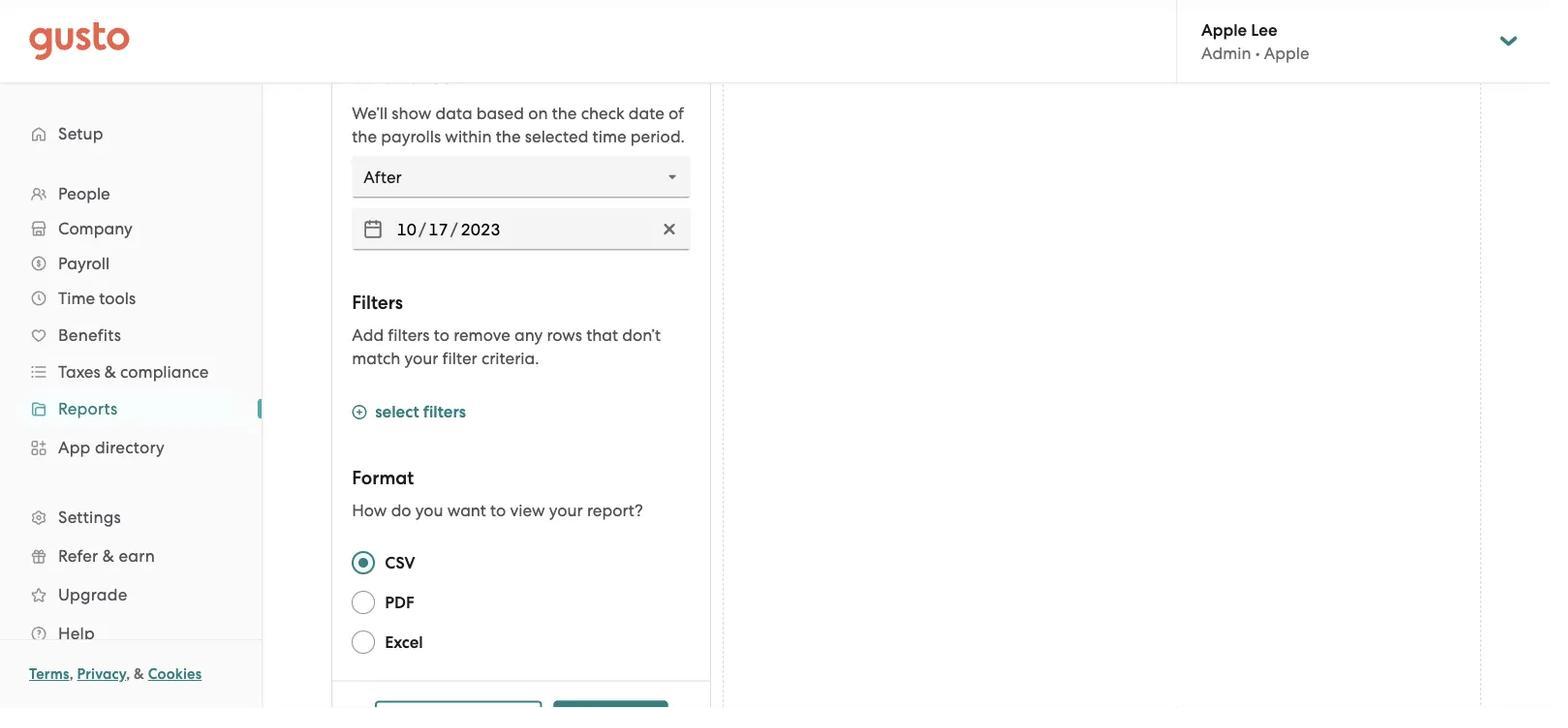 Task type: describe. For each thing, give the bounding box(es) containing it.
tools
[[99, 289, 136, 308]]

terms , privacy , & cookies
[[29, 666, 202, 683]]

payroll
[[58, 254, 110, 273]]

period.
[[631, 127, 685, 147]]

time tools
[[58, 289, 136, 308]]

taxes & compliance button
[[19, 355, 242, 390]]

taxes & compliance
[[58, 362, 209, 382]]

& for earn
[[102, 547, 114, 566]]

select filters
[[375, 403, 466, 423]]

excel
[[385, 633, 423, 653]]

company
[[58, 219, 132, 238]]

view
[[510, 502, 545, 521]]

Excel radio
[[352, 632, 375, 655]]

rows
[[547, 326, 583, 346]]

privacy link
[[77, 666, 126, 683]]

cookies
[[148, 666, 202, 683]]

settings link
[[19, 500, 242, 535]]

•
[[1256, 43, 1261, 63]]

of
[[669, 104, 684, 124]]

upgrade link
[[19, 578, 242, 613]]

date
[[629, 104, 665, 124]]

benefits link
[[19, 318, 242, 353]]

module__icon___go7vc image
[[352, 406, 368, 421]]

payrolls
[[381, 127, 441, 147]]

help
[[58, 624, 95, 644]]

compliance
[[120, 362, 209, 382]]

2 , from the left
[[126, 666, 130, 683]]

filter
[[443, 349, 478, 369]]

1 horizontal spatial to
[[491, 502, 506, 521]]

on
[[528, 104, 548, 124]]

we'll
[[352, 104, 388, 124]]

app directory
[[58, 438, 165, 457]]

directory
[[95, 438, 165, 457]]

time tools button
[[19, 281, 242, 316]]

Day (dd) field
[[427, 215, 451, 246]]

criteria.
[[482, 349, 539, 369]]

pdf
[[385, 594, 415, 614]]

help link
[[19, 616, 242, 651]]

people button
[[19, 176, 242, 211]]

upgrade
[[58, 585, 127, 605]]

settings
[[58, 508, 121, 527]]

0 horizontal spatial apple
[[1202, 20, 1248, 39]]

benefits
[[58, 326, 121, 345]]

CSV radio
[[352, 552, 375, 576]]



Task type: locate. For each thing, give the bounding box(es) containing it.
refer
[[58, 547, 98, 566]]

admin
[[1202, 43, 1252, 63]]

don't
[[623, 326, 661, 346]]

time
[[352, 66, 394, 89], [58, 289, 95, 308]]

setup
[[58, 124, 103, 143]]

payroll button
[[19, 246, 242, 281]]

0 vertical spatial your
[[405, 349, 439, 369]]

that
[[587, 326, 619, 346]]

select filters button
[[352, 402, 466, 427]]

terms link
[[29, 666, 69, 683]]

filters for add
[[388, 326, 430, 346]]

we'll show data based on the check date of the payrolls within the selected time period.
[[352, 104, 685, 147]]

filters
[[352, 292, 403, 315]]

apple lee admin • apple
[[1202, 20, 1310, 63]]

time for time tools
[[58, 289, 95, 308]]

1 vertical spatial your
[[549, 502, 583, 521]]

/
[[419, 221, 427, 240], [451, 221, 458, 240]]

& inside dropdown button
[[104, 362, 116, 382]]

0 horizontal spatial time
[[58, 289, 95, 308]]

time period
[[352, 66, 454, 89]]

filters up match
[[388, 326, 430, 346]]

check
[[581, 104, 625, 124]]

match
[[352, 349, 401, 369]]

to
[[434, 326, 450, 346], [491, 502, 506, 521]]

earn
[[119, 547, 155, 566]]

to up filter
[[434, 326, 450, 346]]

1 vertical spatial &
[[102, 547, 114, 566]]

1 horizontal spatial ,
[[126, 666, 130, 683]]

time down payroll
[[58, 289, 95, 308]]

1 vertical spatial to
[[491, 502, 506, 521]]

0 vertical spatial to
[[434, 326, 450, 346]]

app
[[58, 438, 91, 457]]

1 horizontal spatial your
[[549, 502, 583, 521]]

time inside dropdown button
[[58, 289, 95, 308]]

the
[[552, 104, 577, 124], [352, 127, 377, 147], [496, 127, 521, 147]]

how do you want to view your report?
[[352, 502, 643, 521]]

list containing people
[[0, 176, 262, 653]]

how
[[352, 502, 387, 521]]

1 horizontal spatial /
[[451, 221, 458, 240]]

to left the view
[[491, 502, 506, 521]]

0 horizontal spatial the
[[352, 127, 377, 147]]

0 horizontal spatial your
[[405, 349, 439, 369]]

refer & earn
[[58, 547, 155, 566]]

report?
[[587, 502, 643, 521]]

within
[[445, 127, 492, 147]]

period
[[398, 66, 454, 89]]

apple right •
[[1265, 43, 1310, 63]]

show
[[392, 104, 432, 124]]

filters right select
[[423, 403, 466, 423]]

based
[[477, 104, 524, 124]]

add
[[352, 326, 384, 346]]

1 / from the left
[[419, 221, 427, 240]]

2 / from the left
[[451, 221, 458, 240]]

app directory link
[[19, 430, 242, 465]]

time for time period
[[352, 66, 394, 89]]

remove
[[454, 326, 511, 346]]

1 horizontal spatial time
[[352, 66, 394, 89]]

/ left year (yyyy) field
[[419, 221, 427, 240]]

Month (mm) field
[[395, 215, 419, 246]]

the up selected
[[552, 104, 577, 124]]

select
[[375, 403, 419, 423]]

1 vertical spatial time
[[58, 289, 95, 308]]

0 vertical spatial apple
[[1202, 20, 1248, 39]]

your right the view
[[549, 502, 583, 521]]

refer & earn link
[[19, 539, 242, 574]]

format
[[352, 468, 414, 490]]

filters
[[388, 326, 430, 346], [423, 403, 466, 423]]

do
[[391, 502, 412, 521]]

0 horizontal spatial ,
[[69, 666, 73, 683]]

add filters to remove any rows that don't match your filter criteria.
[[352, 326, 661, 369]]

0 vertical spatial &
[[104, 362, 116, 382]]

people
[[58, 184, 110, 204]]

your left filter
[[405, 349, 439, 369]]

2 horizontal spatial the
[[552, 104, 577, 124]]

home image
[[29, 22, 130, 61]]

apple up admin
[[1202, 20, 1248, 39]]

filters inside add filters to remove any rows that don't match your filter criteria.
[[388, 326, 430, 346]]

csv
[[385, 554, 415, 574]]

reports link
[[19, 392, 242, 426]]

the down we'll
[[352, 127, 377, 147]]

apple
[[1202, 20, 1248, 39], [1265, 43, 1310, 63]]

your inside add filters to remove any rows that don't match your filter criteria.
[[405, 349, 439, 369]]

privacy
[[77, 666, 126, 683]]

0 horizontal spatial to
[[434, 326, 450, 346]]

gusto navigation element
[[0, 83, 262, 684]]

want
[[448, 502, 486, 521]]

setup link
[[19, 116, 242, 151]]

1 vertical spatial filters
[[423, 403, 466, 423]]

0 vertical spatial filters
[[388, 326, 430, 346]]

0 vertical spatial time
[[352, 66, 394, 89]]

1 horizontal spatial apple
[[1265, 43, 1310, 63]]

time
[[593, 127, 627, 147]]

cookies button
[[148, 663, 202, 686]]

PDF radio
[[352, 592, 375, 615]]

time up we'll
[[352, 66, 394, 89]]

Year (yyyy) field
[[458, 215, 503, 246]]

you
[[416, 502, 443, 521]]

any
[[515, 326, 543, 346]]

list
[[0, 176, 262, 653]]

&
[[104, 362, 116, 382], [102, 547, 114, 566], [134, 666, 144, 683]]

& left cookies
[[134, 666, 144, 683]]

, left privacy
[[69, 666, 73, 683]]

to inside add filters to remove any rows that don't match your filter criteria.
[[434, 326, 450, 346]]

2 vertical spatial &
[[134, 666, 144, 683]]

filters for select
[[423, 403, 466, 423]]

,
[[69, 666, 73, 683], [126, 666, 130, 683]]

lee
[[1252, 20, 1278, 39]]

company button
[[19, 211, 242, 246]]

/ right month (mm) field
[[451, 221, 458, 240]]

1 horizontal spatial the
[[496, 127, 521, 147]]

& for compliance
[[104, 362, 116, 382]]

selected
[[525, 127, 589, 147]]

taxes
[[58, 362, 100, 382]]

& right taxes at the bottom of the page
[[104, 362, 116, 382]]

your
[[405, 349, 439, 369], [549, 502, 583, 521]]

reports
[[58, 399, 118, 419]]

, down the help link
[[126, 666, 130, 683]]

the down based
[[496, 127, 521, 147]]

terms
[[29, 666, 69, 683]]

1 , from the left
[[69, 666, 73, 683]]

data
[[436, 104, 473, 124]]

0 horizontal spatial /
[[419, 221, 427, 240]]

& left earn
[[102, 547, 114, 566]]

1 vertical spatial apple
[[1265, 43, 1310, 63]]

filters inside 'button'
[[423, 403, 466, 423]]



Task type: vqa. For each thing, say whether or not it's contained in the screenshot.
to inside Add Filters To Remove Any Rows That Don'T Match Your Filter Criteria.
yes



